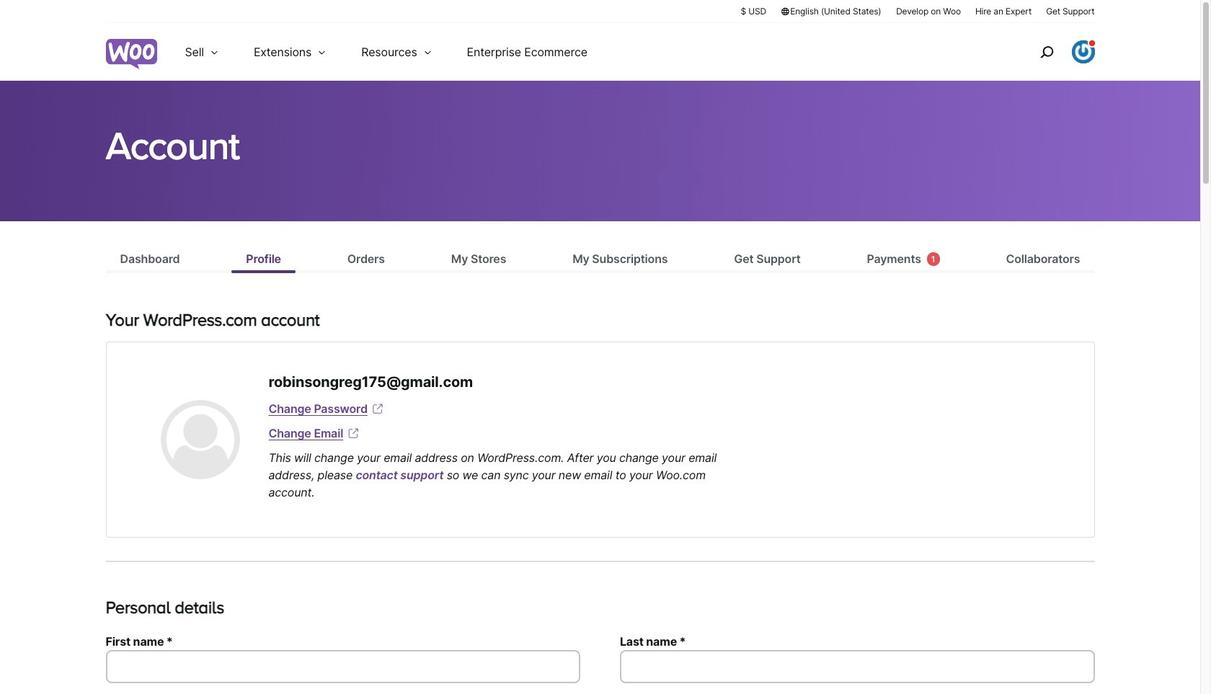 Task type: vqa. For each thing, say whether or not it's contained in the screenshot.
All within the field
no



Task type: locate. For each thing, give the bounding box(es) containing it.
None text field
[[106, 651, 581, 684], [620, 651, 1095, 684], [106, 651, 581, 684], [620, 651, 1095, 684]]

service navigation menu element
[[1010, 28, 1095, 75]]

gravatar image image
[[160, 400, 240, 480]]

external link image
[[346, 426, 361, 441]]

search image
[[1035, 40, 1059, 63]]



Task type: describe. For each thing, give the bounding box(es) containing it.
external link image
[[371, 402, 385, 416]]

open account menu image
[[1072, 40, 1095, 63]]



